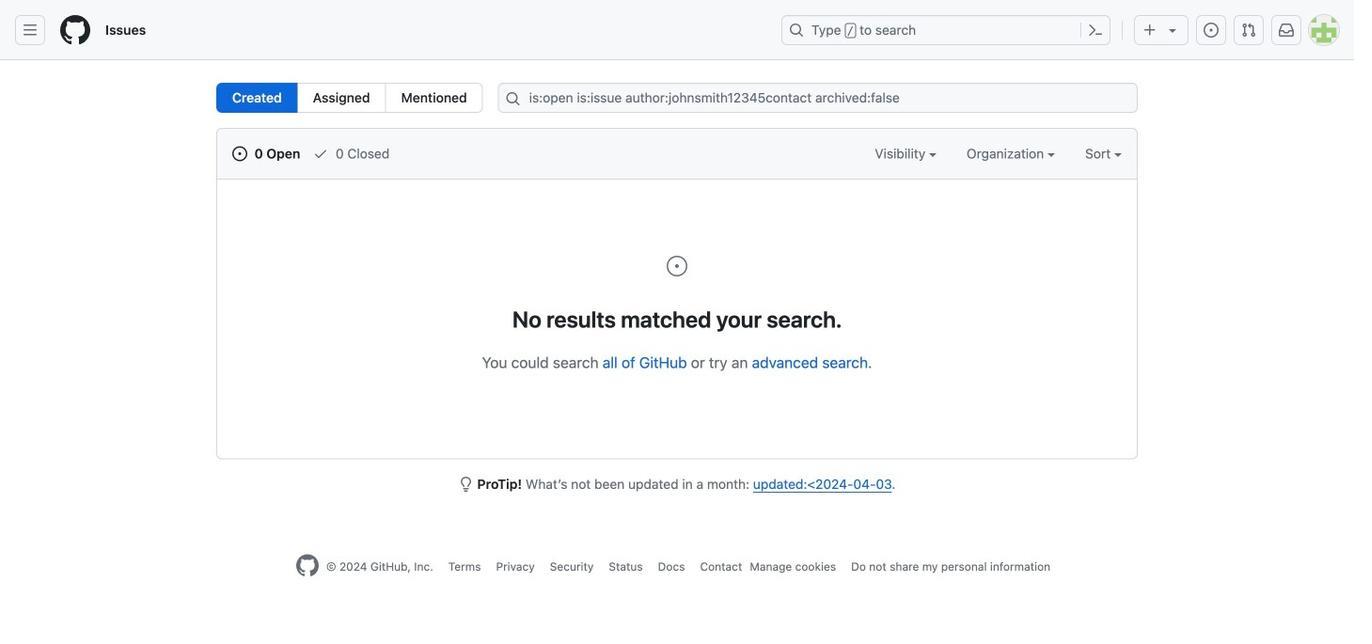 Task type: vqa. For each thing, say whether or not it's contained in the screenshot.
Notifications image
yes



Task type: locate. For each thing, give the bounding box(es) containing it.
issue opened image
[[232, 146, 247, 161], [666, 255, 689, 278]]

command palette image
[[1088, 23, 1104, 38]]

check image
[[313, 146, 328, 161]]

homepage image
[[60, 15, 90, 45], [296, 555, 319, 577]]

1 horizontal spatial issue opened image
[[666, 255, 689, 278]]

search image
[[506, 91, 521, 106]]

light bulb image
[[459, 477, 474, 492]]

0 vertical spatial homepage image
[[60, 15, 90, 45]]

1 vertical spatial homepage image
[[296, 555, 319, 577]]

0 horizontal spatial issue opened image
[[232, 146, 247, 161]]

0 horizontal spatial homepage image
[[60, 15, 90, 45]]



Task type: describe. For each thing, give the bounding box(es) containing it.
triangle down image
[[1166, 23, 1181, 38]]

1 vertical spatial issue opened image
[[666, 255, 689, 278]]

issues element
[[216, 83, 483, 113]]

issue opened image
[[1204, 23, 1219, 38]]

Issues search field
[[498, 83, 1138, 113]]

0 vertical spatial issue opened image
[[232, 146, 247, 161]]

notifications image
[[1279, 23, 1294, 38]]

Search all issues text field
[[498, 83, 1138, 113]]

git pull request image
[[1242, 23, 1257, 38]]

1 horizontal spatial homepage image
[[296, 555, 319, 577]]



